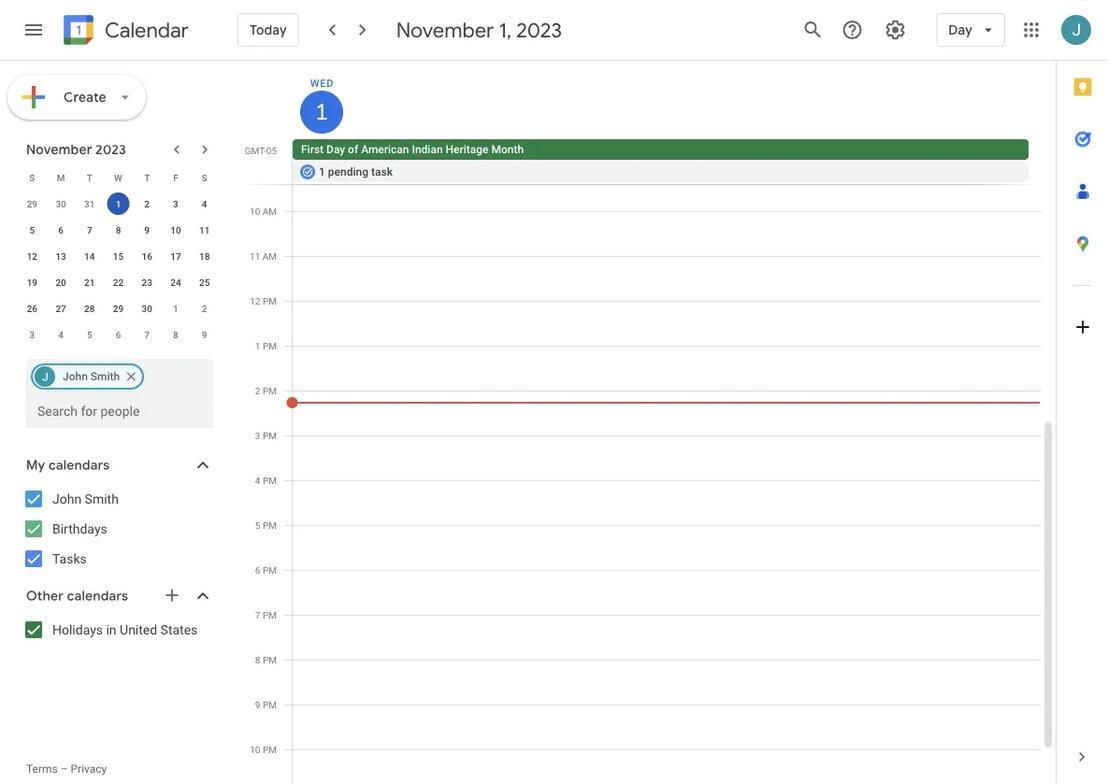Task type: vqa. For each thing, say whether or not it's contained in the screenshot.
12 within 1 grid
yes



Task type: locate. For each thing, give the bounding box(es) containing it.
john smith, selected option
[[31, 362, 144, 392]]

gmt-
[[245, 145, 266, 156]]

indian
[[412, 143, 443, 156]]

2023 up w
[[95, 141, 126, 158]]

4 pm from the top
[[263, 430, 277, 442]]

december 7 element
[[136, 324, 158, 346]]

10 element
[[165, 219, 187, 241]]

1 horizontal spatial t
[[144, 172, 150, 183]]

my
[[26, 457, 45, 474]]

day inside day popup button
[[949, 22, 973, 38]]

row containing first day of american indian heritage month
[[284, 139, 1056, 184]]

pm for 1 pm
[[263, 340, 277, 352]]

1 pending task
[[319, 166, 393, 179]]

1
[[314, 97, 327, 127], [319, 166, 325, 179], [116, 198, 121, 210], [173, 303, 178, 314], [255, 340, 261, 352]]

7 pm
[[255, 610, 277, 621]]

7 pm from the top
[[263, 565, 277, 576]]

7 for 'december 7' element
[[144, 329, 150, 340]]

0 vertical spatial 29
[[27, 198, 37, 210]]

1 pm
[[255, 340, 277, 352]]

25
[[199, 277, 210, 288]]

day
[[949, 22, 973, 38], [327, 143, 345, 156]]

calendars inside my calendars dropdown button
[[49, 457, 110, 474]]

1 pm from the top
[[263, 296, 277, 307]]

3 up 4 pm
[[255, 430, 261, 442]]

7 up 8 pm
[[255, 610, 261, 621]]

4 up 5 pm
[[255, 475, 261, 486]]

1 down first
[[319, 166, 325, 179]]

3
[[173, 198, 178, 210], [29, 329, 35, 340], [255, 430, 261, 442]]

2 vertical spatial 3
[[255, 430, 261, 442]]

6 down october 30 element
[[58, 225, 64, 236]]

21 element
[[78, 271, 101, 294]]

12
[[27, 251, 37, 262], [250, 296, 261, 307]]

0 horizontal spatial 8
[[116, 225, 121, 236]]

11 am
[[250, 251, 277, 262]]

4 up 11 element
[[202, 198, 207, 210]]

s right f
[[202, 172, 207, 183]]

december 5 element
[[78, 324, 101, 346]]

2 down 1 pm
[[255, 385, 261, 397]]

1 vertical spatial 12
[[250, 296, 261, 307]]

cell inside '1' grid
[[293, 139, 1040, 184]]

9
[[144, 225, 150, 236], [202, 329, 207, 340], [255, 700, 261, 711]]

18 element
[[193, 245, 216, 268]]

6 down 5 pm
[[255, 565, 261, 576]]

27
[[56, 303, 66, 314]]

1 vertical spatial 2
[[202, 303, 207, 314]]

1 inside 'cell'
[[116, 198, 121, 210]]

26 element
[[21, 297, 43, 320]]

10 down 9 pm
[[250, 745, 261, 756]]

1 vertical spatial am
[[263, 251, 277, 262]]

s up october 29 element
[[29, 172, 35, 183]]

0 horizontal spatial 2023
[[95, 141, 126, 158]]

calendar element
[[60, 11, 189, 52]]

2 vertical spatial 7
[[255, 610, 261, 621]]

1 vertical spatial 11
[[250, 251, 260, 262]]

calendar heading
[[101, 17, 189, 43]]

december 3 element
[[21, 324, 43, 346]]

1 horizontal spatial 11
[[250, 251, 260, 262]]

1 vertical spatial 2023
[[95, 141, 126, 158]]

2 vertical spatial 10
[[250, 745, 261, 756]]

24 element
[[165, 271, 187, 294]]

6 pm from the top
[[263, 520, 277, 531]]

cell containing first day of american indian heritage month
[[293, 139, 1040, 184]]

pm up 2 pm
[[263, 340, 277, 352]]

s
[[29, 172, 35, 183], [202, 172, 207, 183]]

1 horizontal spatial 7
[[144, 329, 150, 340]]

1 vertical spatial 5
[[87, 329, 92, 340]]

7 down the october 31 element
[[87, 225, 92, 236]]

1 horizontal spatial day
[[949, 22, 973, 38]]

0 vertical spatial am
[[263, 206, 277, 217]]

10 for 10
[[170, 225, 181, 236]]

pm down 9 pm
[[263, 745, 277, 756]]

11 inside november 2023 grid
[[199, 225, 210, 236]]

8 down the december 1 element
[[173, 329, 178, 340]]

2 down 25 "element"
[[202, 303, 207, 314]]

30 down m
[[56, 198, 66, 210]]

0 vertical spatial 30
[[56, 198, 66, 210]]

1 horizontal spatial 30
[[142, 303, 152, 314]]

1 horizontal spatial 12
[[250, 296, 261, 307]]

november for november 1, 2023
[[396, 17, 494, 43]]

0 horizontal spatial 29
[[27, 198, 37, 210]]

13 element
[[50, 245, 72, 268]]

0 horizontal spatial 3
[[29, 329, 35, 340]]

2 horizontal spatial 5
[[255, 520, 261, 531]]

12 inside '1' grid
[[250, 296, 261, 307]]

0 horizontal spatial 11
[[199, 225, 210, 236]]

day button
[[937, 7, 1006, 52]]

create
[[64, 89, 107, 106]]

1 horizontal spatial 5
[[87, 329, 92, 340]]

11 inside '1' grid
[[250, 251, 260, 262]]

today
[[250, 22, 287, 38]]

first
[[301, 143, 324, 156]]

2 horizontal spatial 3
[[255, 430, 261, 442]]

my calendars button
[[4, 451, 232, 481]]

calendars up john smith
[[49, 457, 110, 474]]

0 horizontal spatial 4
[[58, 329, 64, 340]]

1 down wed on the top of page
[[314, 97, 327, 127]]

5
[[29, 225, 35, 236], [87, 329, 92, 340], [255, 520, 261, 531]]

11
[[199, 225, 210, 236], [250, 251, 260, 262]]

0 horizontal spatial s
[[29, 172, 35, 183]]

8
[[116, 225, 121, 236], [173, 329, 178, 340], [255, 655, 261, 666]]

november 2023 grid
[[18, 165, 219, 348]]

pm down 8 pm
[[263, 700, 277, 711]]

pm for 6 pm
[[263, 565, 277, 576]]

05
[[266, 145, 277, 156]]

1 horizontal spatial 29
[[113, 303, 124, 314]]

t left f
[[144, 172, 150, 183]]

2 vertical spatial 6
[[255, 565, 261, 576]]

pm down 5 pm
[[263, 565, 277, 576]]

pm down 1 pm
[[263, 385, 277, 397]]

0 vertical spatial 11
[[199, 225, 210, 236]]

2 horizontal spatial 9
[[255, 700, 261, 711]]

1 down 12 pm
[[255, 340, 261, 352]]

1 horizontal spatial 6
[[116, 329, 121, 340]]

20 element
[[50, 271, 72, 294]]

1 down 24 element
[[173, 303, 178, 314]]

am up "11 am"
[[263, 206, 277, 217]]

21
[[84, 277, 95, 288]]

None search field
[[0, 352, 232, 428]]

1 vertical spatial day
[[327, 143, 345, 156]]

calendars up in
[[67, 588, 128, 605]]

2 inside '1' grid
[[255, 385, 261, 397]]

5 down 28 element
[[87, 329, 92, 340]]

calendars
[[49, 457, 110, 474], [67, 588, 128, 605]]

in
[[106, 623, 117, 638]]

11 up 18 at the top left
[[199, 225, 210, 236]]

2023 right 1,
[[517, 17, 562, 43]]

pm
[[263, 296, 277, 307], [263, 340, 277, 352], [263, 385, 277, 397], [263, 430, 277, 442], [263, 475, 277, 486], [263, 520, 277, 531], [263, 565, 277, 576], [263, 610, 277, 621], [263, 655, 277, 666], [263, 700, 277, 711], [263, 745, 277, 756]]

2 vertical spatial 4
[[255, 475, 261, 486]]

calendars for my calendars
[[49, 457, 110, 474]]

2
[[144, 198, 150, 210], [202, 303, 207, 314], [255, 385, 261, 397]]

11 down "10 am"
[[250, 251, 260, 262]]

30 for october 30 element
[[56, 198, 66, 210]]

pm up 1 pm
[[263, 296, 277, 307]]

7
[[87, 225, 92, 236], [144, 329, 150, 340], [255, 610, 261, 621]]

november up m
[[26, 141, 92, 158]]

7 inside '1' grid
[[255, 610, 261, 621]]

pm for 4 pm
[[263, 475, 277, 486]]

1 for 1 pm
[[255, 340, 261, 352]]

0 horizontal spatial day
[[327, 143, 345, 156]]

0 horizontal spatial 12
[[27, 251, 37, 262]]

1 horizontal spatial 2023
[[517, 17, 562, 43]]

0 vertical spatial 10
[[250, 206, 260, 217]]

0 horizontal spatial 30
[[56, 198, 66, 210]]

4 inside '1' grid
[[255, 475, 261, 486]]

pending
[[328, 166, 369, 179]]

1 vertical spatial 9
[[202, 329, 207, 340]]

9 up 10 pm
[[255, 700, 261, 711]]

8 down 1, today element
[[116, 225, 121, 236]]

pm down '7 pm'
[[263, 655, 277, 666]]

1 horizontal spatial 9
[[202, 329, 207, 340]]

1 vertical spatial november
[[26, 141, 92, 158]]

november for november 2023
[[26, 141, 92, 158]]

12 pm
[[250, 296, 277, 307]]

terms link
[[26, 763, 58, 776]]

2 vertical spatial 9
[[255, 700, 261, 711]]

14
[[84, 251, 95, 262]]

3 pm from the top
[[263, 385, 277, 397]]

2023
[[517, 17, 562, 43], [95, 141, 126, 158]]

2 horizontal spatial 6
[[255, 565, 261, 576]]

6 down the 29 element
[[116, 329, 121, 340]]

27 element
[[50, 297, 72, 320]]

29
[[27, 198, 37, 210], [113, 303, 124, 314]]

10 for 10 pm
[[250, 745, 261, 756]]

0 vertical spatial november
[[396, 17, 494, 43]]

31
[[84, 198, 95, 210]]

1 horizontal spatial 4
[[202, 198, 207, 210]]

main drawer image
[[22, 19, 45, 41]]

2 s from the left
[[202, 172, 207, 183]]

0 vertical spatial calendars
[[49, 457, 110, 474]]

6 pm
[[255, 565, 277, 576]]

pm up 4 pm
[[263, 430, 277, 442]]

1 vertical spatial 3
[[29, 329, 35, 340]]

october 29 element
[[21, 193, 43, 215]]

15 element
[[107, 245, 130, 268]]

2 horizontal spatial 7
[[255, 610, 261, 621]]

am for 11 am
[[263, 251, 277, 262]]

october 30 element
[[50, 193, 72, 215]]

26
[[27, 303, 37, 314]]

11 pm from the top
[[263, 745, 277, 756]]

calendars inside other calendars dropdown button
[[67, 588, 128, 605]]

10
[[250, 206, 260, 217], [170, 225, 181, 236], [250, 745, 261, 756]]

0 vertical spatial 9
[[144, 225, 150, 236]]

7 for 7 pm
[[255, 610, 261, 621]]

12 down "11 am"
[[250, 296, 261, 307]]

4 for 4 pm
[[255, 475, 261, 486]]

1 horizontal spatial 8
[[173, 329, 178, 340]]

0 vertical spatial day
[[949, 22, 973, 38]]

19
[[27, 277, 37, 288]]

3 down 26 element
[[29, 329, 35, 340]]

29 left october 30 element
[[27, 198, 37, 210]]

4 for "december 4" element
[[58, 329, 64, 340]]

smith
[[85, 492, 119, 507]]

row group
[[18, 191, 219, 348]]

holidays
[[52, 623, 103, 638]]

1 am from the top
[[263, 206, 277, 217]]

3 up 10 element
[[173, 198, 178, 210]]

12 up 19
[[27, 251, 37, 262]]

other calendars button
[[4, 582, 232, 612]]

row containing 29
[[18, 191, 219, 217]]

selected people list box
[[26, 359, 213, 395]]

1 vertical spatial 8
[[173, 329, 178, 340]]

1 s from the left
[[29, 172, 35, 183]]

8 inside '1' grid
[[255, 655, 261, 666]]

5 up 6 pm in the bottom left of the page
[[255, 520, 261, 531]]

2 right 1 'cell'
[[144, 198, 150, 210]]

2 vertical spatial 8
[[255, 655, 261, 666]]

20
[[56, 277, 66, 288]]

8 pm
[[255, 655, 277, 666]]

pm up 5 pm
[[263, 475, 277, 486]]

29 down 22
[[113, 303, 124, 314]]

0 horizontal spatial november
[[26, 141, 92, 158]]

9 pm from the top
[[263, 655, 277, 666]]

gmt-05
[[245, 145, 277, 156]]

1 vertical spatial 10
[[170, 225, 181, 236]]

1 horizontal spatial november
[[396, 17, 494, 43]]

30 down 23
[[142, 303, 152, 314]]

10 am
[[250, 206, 277, 217]]

5 down october 29 element
[[29, 225, 35, 236]]

5 pm from the top
[[263, 475, 277, 486]]

1 horizontal spatial s
[[202, 172, 207, 183]]

10 up 17
[[170, 225, 181, 236]]

9 up 16 element
[[144, 225, 150, 236]]

11 for 11
[[199, 225, 210, 236]]

2 pm from the top
[[263, 340, 277, 352]]

23 element
[[136, 271, 158, 294]]

am
[[263, 206, 277, 217], [263, 251, 277, 262]]

9 inside '1' grid
[[255, 700, 261, 711]]

0 horizontal spatial 5
[[29, 225, 35, 236]]

8 down '7 pm'
[[255, 655, 261, 666]]

30
[[56, 198, 66, 210], [142, 303, 152, 314]]

pm up 8 pm
[[263, 610, 277, 621]]

4
[[202, 198, 207, 210], [58, 329, 64, 340], [255, 475, 261, 486]]

november
[[396, 17, 494, 43], [26, 141, 92, 158]]

am up 12 pm
[[263, 251, 277, 262]]

0 horizontal spatial t
[[87, 172, 92, 183]]

5 pm
[[255, 520, 277, 531]]

10 inside november 2023 grid
[[170, 225, 181, 236]]

1 vertical spatial 29
[[113, 303, 124, 314]]

2 for december 2 element
[[202, 303, 207, 314]]

0 vertical spatial 12
[[27, 251, 37, 262]]

3 inside '1' grid
[[255, 430, 261, 442]]

pm up 6 pm in the bottom left of the page
[[263, 520, 277, 531]]

pm for 2 pm
[[263, 385, 277, 397]]

1 vertical spatial 7
[[144, 329, 150, 340]]

1 vertical spatial calendars
[[67, 588, 128, 605]]

december 2 element
[[193, 297, 216, 320]]

10 pm from the top
[[263, 700, 277, 711]]

2 horizontal spatial 2
[[255, 385, 261, 397]]

2 vertical spatial 2
[[255, 385, 261, 397]]

row containing 19
[[18, 269, 219, 296]]

23
[[142, 277, 152, 288]]

t up the october 31 element
[[87, 172, 92, 183]]

2 vertical spatial 5
[[255, 520, 261, 531]]

cell
[[293, 139, 1040, 184]]

9 for 9 pm
[[255, 700, 261, 711]]

2 horizontal spatial 8
[[255, 655, 261, 666]]

5 inside '1' grid
[[255, 520, 261, 531]]

today button
[[238, 7, 299, 52]]

10 up "11 am"
[[250, 206, 260, 217]]

2 horizontal spatial 4
[[255, 475, 261, 486]]

privacy
[[71, 763, 107, 776]]

december 8 element
[[165, 324, 187, 346]]

0 vertical spatial 6
[[58, 225, 64, 236]]

november left 1,
[[396, 17, 494, 43]]

6
[[58, 225, 64, 236], [116, 329, 121, 340], [255, 565, 261, 576]]

1 pending task button
[[293, 162, 1029, 182]]

1 down w
[[116, 198, 121, 210]]

28
[[84, 303, 95, 314]]

16
[[142, 251, 152, 262]]

8 pm from the top
[[263, 610, 277, 621]]

1 cell
[[104, 191, 133, 217]]

1 horizontal spatial 2
[[202, 303, 207, 314]]

pm for 7 pm
[[263, 610, 277, 621]]

6 inside '1' grid
[[255, 565, 261, 576]]

2 am from the top
[[263, 251, 277, 262]]

1 vertical spatial 6
[[116, 329, 121, 340]]

t
[[87, 172, 92, 183], [144, 172, 150, 183]]

29 for october 29 element
[[27, 198, 37, 210]]

tab list
[[1057, 61, 1108, 732]]

day left of
[[327, 143, 345, 156]]

other calendars
[[26, 588, 128, 605]]

1 vertical spatial 30
[[142, 303, 152, 314]]

1 vertical spatial 4
[[58, 329, 64, 340]]

1 horizontal spatial 3
[[173, 198, 178, 210]]

0 horizontal spatial 2
[[144, 198, 150, 210]]

1 for 1, today element
[[116, 198, 121, 210]]

11 element
[[193, 219, 216, 241]]

9 down december 2 element
[[202, 329, 207, 340]]

holidays in united states
[[52, 623, 198, 638]]

19 element
[[21, 271, 43, 294]]

row
[[284, 139, 1056, 184], [18, 165, 219, 191], [18, 191, 219, 217], [18, 217, 219, 243], [18, 243, 219, 269], [18, 269, 219, 296], [18, 296, 219, 322], [18, 322, 219, 348]]

7 down 30 element
[[144, 329, 150, 340]]

0 vertical spatial 7
[[87, 225, 92, 236]]

1, today element
[[107, 193, 130, 215]]

12 inside november 2023 grid
[[27, 251, 37, 262]]

1 inside button
[[319, 166, 325, 179]]

day right settings menu image
[[949, 22, 973, 38]]

17
[[170, 251, 181, 262]]

4 down 27 element
[[58, 329, 64, 340]]

wednesday, november 1, today element
[[300, 91, 343, 134]]



Task type: describe. For each thing, give the bounding box(es) containing it.
10 pm
[[250, 745, 277, 756]]

pm for 8 pm
[[263, 655, 277, 666]]

settings menu image
[[884, 19, 907, 41]]

first day of american indian heritage month button
[[293, 139, 1029, 160]]

10 for 10 am
[[250, 206, 260, 217]]

1 grid
[[239, 61, 1056, 784]]

0 vertical spatial 5
[[29, 225, 35, 236]]

calendar
[[105, 17, 189, 43]]

birthdays
[[52, 522, 107, 537]]

john smith
[[52, 492, 119, 507]]

14 element
[[78, 245, 101, 268]]

calendars for other calendars
[[67, 588, 128, 605]]

24
[[170, 277, 181, 288]]

wed
[[310, 77, 334, 89]]

terms – privacy
[[26, 763, 107, 776]]

4 pm
[[255, 475, 277, 486]]

6 for december 6 element at the left top of the page
[[116, 329, 121, 340]]

29 element
[[107, 297, 130, 320]]

22
[[113, 277, 124, 288]]

november 1, 2023
[[396, 17, 562, 43]]

row containing 3
[[18, 322, 219, 348]]

1 for 1 pending task
[[319, 166, 325, 179]]

17 element
[[165, 245, 187, 268]]

other
[[26, 588, 64, 605]]

pm for 5 pm
[[263, 520, 277, 531]]

0 vertical spatial 4
[[202, 198, 207, 210]]

day inside first day of american indian heritage month button
[[327, 143, 345, 156]]

0 vertical spatial 3
[[173, 198, 178, 210]]

8 for december 8 element
[[173, 329, 178, 340]]

f
[[173, 172, 178, 183]]

american
[[361, 143, 409, 156]]

row containing 12
[[18, 243, 219, 269]]

2 for 2 pm
[[255, 385, 261, 397]]

united
[[120, 623, 157, 638]]

1 inside wed 1
[[314, 97, 327, 127]]

–
[[60, 763, 68, 776]]

john
[[52, 492, 82, 507]]

12 for 12
[[27, 251, 37, 262]]

terms
[[26, 763, 58, 776]]

11 for 11 am
[[250, 251, 260, 262]]

16 element
[[136, 245, 158, 268]]

30 for 30 element
[[142, 303, 152, 314]]

0 horizontal spatial 7
[[87, 225, 92, 236]]

8 for 8 pm
[[255, 655, 261, 666]]

1 t from the left
[[87, 172, 92, 183]]

1 for the december 1 element
[[173, 303, 178, 314]]

30 element
[[136, 297, 158, 320]]

w
[[114, 172, 122, 183]]

row containing 5
[[18, 217, 219, 243]]

9 for december 9 element
[[202, 329, 207, 340]]

0 horizontal spatial 6
[[58, 225, 64, 236]]

13
[[56, 251, 66, 262]]

15
[[113, 251, 124, 262]]

3 for 3 pm
[[255, 430, 261, 442]]

9 pm
[[255, 700, 277, 711]]

row containing s
[[18, 165, 219, 191]]

my calendars
[[26, 457, 110, 474]]

row group containing 29
[[18, 191, 219, 348]]

row containing 26
[[18, 296, 219, 322]]

task
[[371, 166, 393, 179]]

0 vertical spatial 2023
[[517, 17, 562, 43]]

my calendars list
[[4, 485, 232, 574]]

pm for 9 pm
[[263, 700, 277, 711]]

pm for 12 pm
[[263, 296, 277, 307]]

support image
[[841, 19, 864, 41]]

first day of american indian heritage month
[[301, 143, 524, 156]]

0 vertical spatial 8
[[116, 225, 121, 236]]

6 for 6 pm
[[255, 565, 261, 576]]

2 pm
[[255, 385, 277, 397]]

of
[[348, 143, 358, 156]]

heritage
[[446, 143, 489, 156]]

1,
[[499, 17, 512, 43]]

november 2023
[[26, 141, 126, 158]]

3 for december 3 element
[[29, 329, 35, 340]]

5 for december 5 element
[[87, 329, 92, 340]]

tasks
[[52, 551, 87, 567]]

am for 10 am
[[263, 206, 277, 217]]

5 for 5 pm
[[255, 520, 261, 531]]

october 31 element
[[78, 193, 101, 215]]

18
[[199, 251, 210, 262]]

2 t from the left
[[144, 172, 150, 183]]

0 vertical spatial 2
[[144, 198, 150, 210]]

12 for 12 pm
[[250, 296, 261, 307]]

december 9 element
[[193, 324, 216, 346]]

row inside '1' grid
[[284, 139, 1056, 184]]

create button
[[7, 75, 146, 120]]

m
[[57, 172, 65, 183]]

12 element
[[21, 245, 43, 268]]

3 pm
[[255, 430, 277, 442]]

wed 1
[[310, 77, 334, 127]]

add other calendars image
[[163, 587, 181, 605]]

december 4 element
[[50, 324, 72, 346]]

pm for 3 pm
[[263, 430, 277, 442]]

december 1 element
[[165, 297, 187, 320]]

pm for 10 pm
[[263, 745, 277, 756]]

december 6 element
[[107, 324, 130, 346]]

29 for the 29 element
[[113, 303, 124, 314]]

Search for people text field
[[37, 395, 202, 428]]

states
[[161, 623, 198, 638]]

month
[[492, 143, 524, 156]]

privacy link
[[71, 763, 107, 776]]

0 horizontal spatial 9
[[144, 225, 150, 236]]

28 element
[[78, 297, 101, 320]]

22 element
[[107, 271, 130, 294]]

25 element
[[193, 271, 216, 294]]



